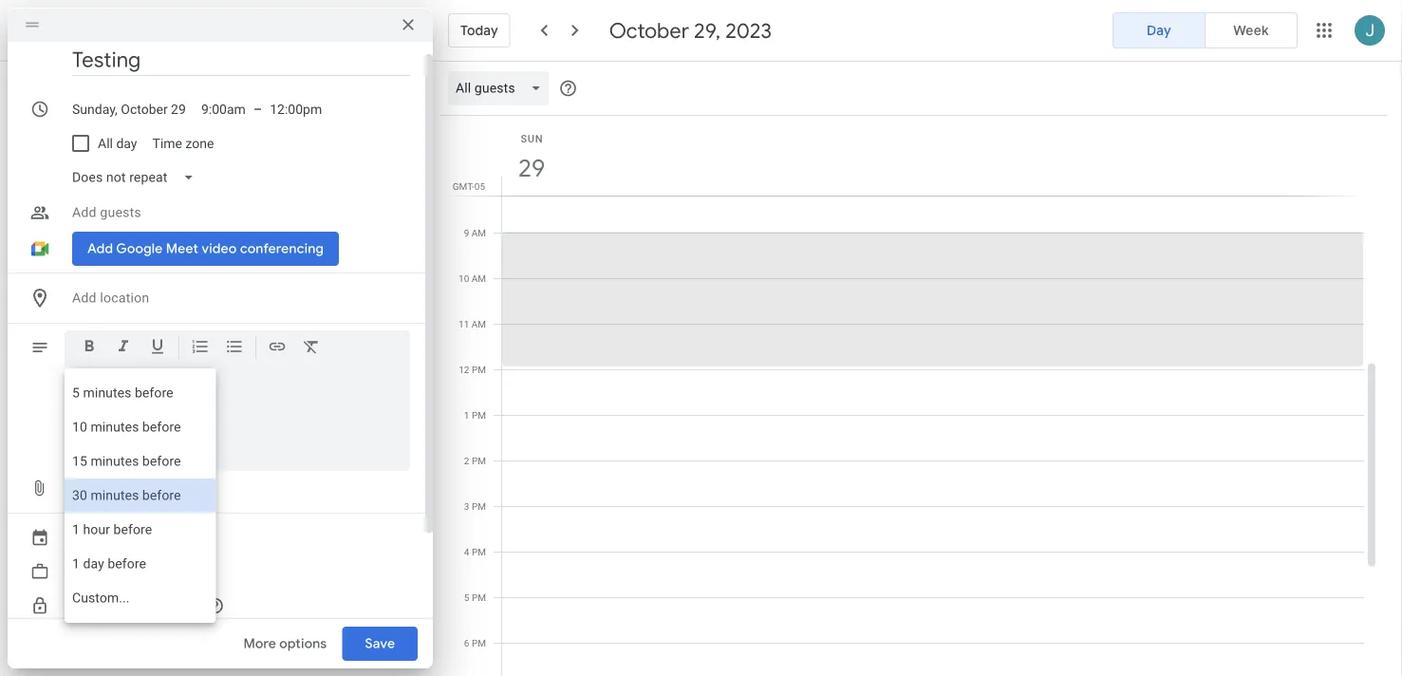 Task type: describe. For each thing, give the bounding box(es) containing it.
gmt-05
[[453, 180, 485, 192]]

add location
[[72, 290, 149, 306]]

End time text field
[[270, 98, 322, 121]]

29 grid
[[441, 116, 1380, 676]]

john smith
[[72, 529, 142, 545]]

sun
[[521, 132, 544, 144]]

2023
[[726, 17, 772, 44]]

6 option from the top
[[65, 547, 216, 581]]

11
[[459, 318, 469, 330]]

add for add location
[[72, 290, 97, 306]]

3 pm
[[464, 500, 486, 512]]

Week radio
[[1205, 12, 1298, 48]]

all day
[[98, 136, 137, 151]]

4 pm
[[464, 546, 486, 557]]

–
[[254, 101, 262, 117]]

10
[[459, 273, 469, 284]]

Add title text field
[[72, 46, 410, 74]]

sunday, october 29 element
[[510, 146, 554, 190]]

6
[[464, 637, 470, 649]]

add for add guests
[[72, 205, 97, 220]]

today
[[461, 22, 498, 39]]

bold image
[[80, 337, 99, 359]]

option group containing day
[[1113, 12, 1298, 48]]

to element
[[254, 101, 262, 117]]

2 option from the top
[[65, 410, 216, 444]]

gmt-
[[453, 180, 475, 192]]

all
[[98, 136, 113, 151]]

5 option from the top
[[65, 513, 216, 547]]

pm for 2 pm
[[472, 455, 486, 466]]

october 29, 2023
[[609, 17, 772, 44]]

am for 11 am
[[472, 318, 486, 330]]

guests
[[100, 205, 141, 220]]

bulleted list image
[[225, 337, 244, 359]]

remove formatting image
[[302, 337, 321, 359]]

time zone button
[[145, 126, 222, 160]]

1 option from the top
[[65, 376, 216, 410]]

formatting options toolbar
[[65, 330, 410, 371]]

pm for 4 pm
[[472, 546, 486, 557]]

Description text field
[[72, 368, 403, 463]]

smith
[[106, 529, 142, 545]]

5 pm
[[464, 592, 486, 603]]

time zone
[[152, 136, 214, 151]]

time
[[152, 136, 182, 151]]

pm for 5 pm
[[472, 592, 486, 603]]

2
[[464, 455, 470, 466]]

zone
[[185, 136, 214, 151]]

location
[[100, 290, 149, 306]]

12 pm
[[459, 364, 486, 375]]



Task type: vqa. For each thing, say whether or not it's contained in the screenshot.
location at the top of the page
yes



Task type: locate. For each thing, give the bounding box(es) containing it.
add left attachment
[[72, 480, 96, 496]]

9 am
[[464, 227, 486, 238]]

underline image
[[148, 337, 167, 359]]

pm for 12 pm
[[472, 364, 486, 375]]

5
[[464, 592, 470, 603]]

2 pm
[[464, 455, 486, 466]]

notification list box
[[65, 368, 216, 623]]

am for 10 am
[[472, 273, 486, 284]]

italic image
[[114, 337, 133, 359]]

4 option from the top
[[65, 479, 216, 513]]

today button
[[448, 8, 511, 53]]

3
[[464, 500, 470, 512]]

29
[[517, 152, 544, 184]]

2 vertical spatial am
[[472, 318, 486, 330]]

add attachment button
[[65, 471, 175, 505]]

pm right 1
[[472, 409, 486, 421]]

add for add attachment
[[72, 480, 96, 496]]

12
[[459, 364, 470, 375]]

0 vertical spatial am
[[472, 227, 486, 238]]

am for 9 am
[[472, 227, 486, 238]]

0 vertical spatial add
[[72, 205, 97, 220]]

day
[[116, 136, 137, 151]]

october
[[609, 17, 689, 44]]

2 am from the top
[[472, 273, 486, 284]]

7 pm from the top
[[472, 637, 486, 649]]

4
[[464, 546, 470, 557]]

john
[[72, 529, 103, 545]]

6 pm from the top
[[472, 592, 486, 603]]

day
[[1147, 22, 1172, 39]]

am right "9"
[[472, 227, 486, 238]]

add guests
[[72, 205, 141, 220]]

1 vertical spatial add
[[72, 290, 97, 306]]

1
[[464, 409, 470, 421]]

1 pm from the top
[[472, 364, 486, 375]]

add attachment
[[72, 480, 167, 496]]

1 add from the top
[[72, 205, 97, 220]]

7 option from the top
[[65, 581, 216, 615]]

add location button
[[65, 281, 410, 315]]

10 am
[[459, 273, 486, 284]]

2 pm from the top
[[472, 409, 486, 421]]

2 vertical spatial add
[[72, 480, 96, 496]]

3 add from the top
[[72, 480, 96, 496]]

1 vertical spatial am
[[472, 273, 486, 284]]

sun 29
[[517, 132, 544, 184]]

pm right 4
[[472, 546, 486, 557]]

11 am
[[459, 318, 486, 330]]

3 pm from the top
[[472, 455, 486, 466]]

9
[[464, 227, 469, 238]]

None field
[[448, 71, 557, 105], [65, 160, 209, 195], [448, 71, 557, 105], [65, 160, 209, 195]]

1 am from the top
[[472, 227, 486, 238]]

pm for 1 pm
[[472, 409, 486, 421]]

Start date text field
[[72, 98, 186, 121]]

am right 11
[[472, 318, 486, 330]]

add left guests
[[72, 205, 97, 220]]

29 column header
[[501, 116, 1365, 196]]

Day radio
[[1113, 12, 1206, 48]]

add
[[72, 205, 97, 220], [72, 290, 97, 306], [72, 480, 96, 496]]

pm for 3 pm
[[472, 500, 486, 512]]

insert link image
[[268, 337, 287, 359]]

2 add from the top
[[72, 290, 97, 306]]

am right 10
[[472, 273, 486, 284]]

3 am from the top
[[472, 318, 486, 330]]

pm right 2
[[472, 455, 486, 466]]

Start time text field
[[201, 98, 246, 121]]

add guests button
[[65, 196, 410, 230]]

add left "location"
[[72, 290, 97, 306]]

29,
[[694, 17, 721, 44]]

pm for 6 pm
[[472, 637, 486, 649]]

pm right 6
[[472, 637, 486, 649]]

pm right "3"
[[472, 500, 486, 512]]

attachment
[[99, 480, 167, 496]]

pm right 5
[[472, 592, 486, 603]]

pm right 12
[[472, 364, 486, 375]]

05
[[475, 180, 485, 192]]

5 pm from the top
[[472, 546, 486, 557]]

pm
[[472, 364, 486, 375], [472, 409, 486, 421], [472, 455, 486, 466], [472, 500, 486, 512], [472, 546, 486, 557], [472, 592, 486, 603], [472, 637, 486, 649]]

option group
[[1113, 12, 1298, 48]]

3 option from the top
[[65, 444, 216, 479]]

6 pm
[[464, 637, 486, 649]]

numbered list image
[[191, 337, 210, 359]]

1 pm
[[464, 409, 486, 421]]

am
[[472, 227, 486, 238], [472, 273, 486, 284], [472, 318, 486, 330]]

4 pm from the top
[[472, 500, 486, 512]]

option
[[65, 376, 216, 410], [65, 410, 216, 444], [65, 444, 216, 479], [65, 479, 216, 513], [65, 513, 216, 547], [65, 547, 216, 581], [65, 581, 216, 615]]

add inside button
[[72, 480, 96, 496]]

week
[[1234, 22, 1269, 39]]



